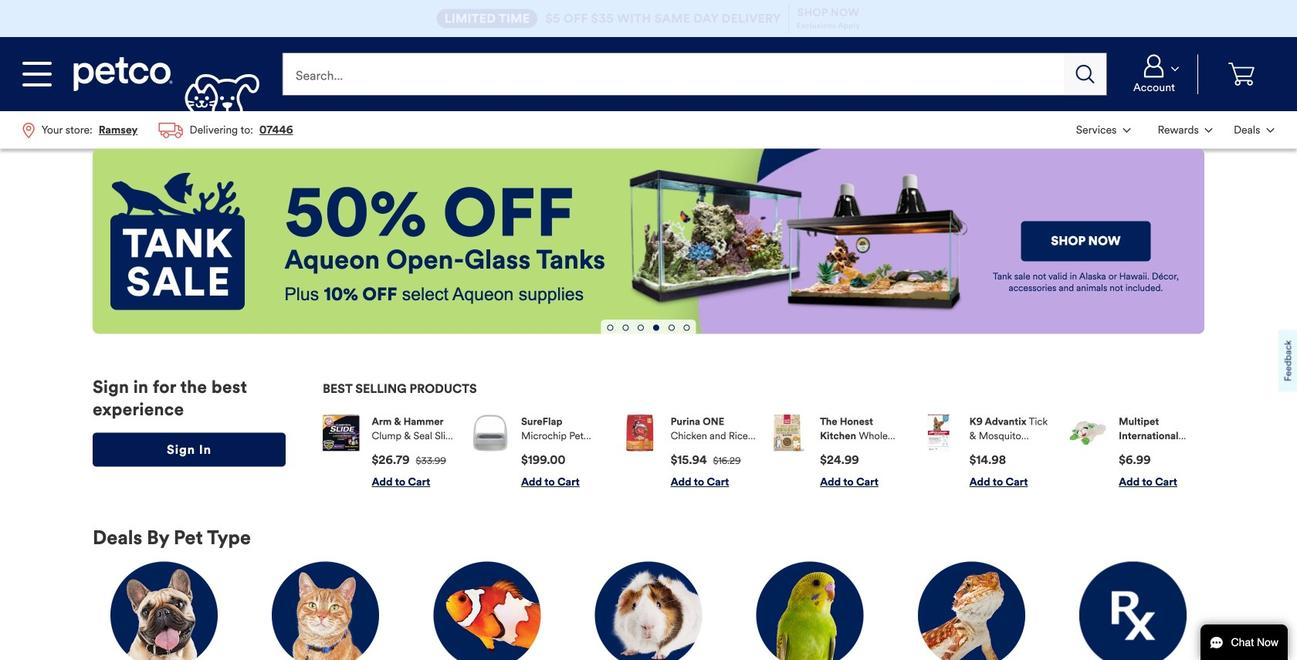 Task type: locate. For each thing, give the bounding box(es) containing it.
dog deals image
[[111, 562, 218, 660]]

cat deals image
[[272, 562, 379, 660]]

4 list item from the left
[[771, 415, 906, 489]]

2 list item from the left
[[472, 415, 607, 489]]

6 list item from the left
[[1070, 415, 1205, 489]]

3 list item from the left
[[622, 415, 756, 489]]

list
[[12, 111, 304, 149], [1066, 111, 1285, 148], [323, 403, 1205, 502]]

list item
[[323, 415, 458, 489], [472, 415, 607, 489], [622, 415, 756, 489], [771, 415, 906, 489], [921, 415, 1055, 489], [1070, 415, 1205, 489]]

fish deals image
[[434, 562, 541, 660]]



Task type: vqa. For each thing, say whether or not it's contained in the screenshot.
the bottommost 'simply'
no



Task type: describe. For each thing, give the bounding box(es) containing it.
search image
[[1077, 65, 1095, 83]]

tank sale. image
[[111, 173, 245, 310]]

5 list item from the left
[[921, 415, 1055, 489]]

reptile deals image
[[918, 562, 1026, 660]]

pet pharmacy image
[[1080, 562, 1187, 660]]

1 list item from the left
[[323, 415, 458, 489]]

bird deals image
[[757, 562, 864, 660]]

Search search field
[[282, 53, 1065, 96]]

small pet deals image
[[595, 562, 703, 660]]



